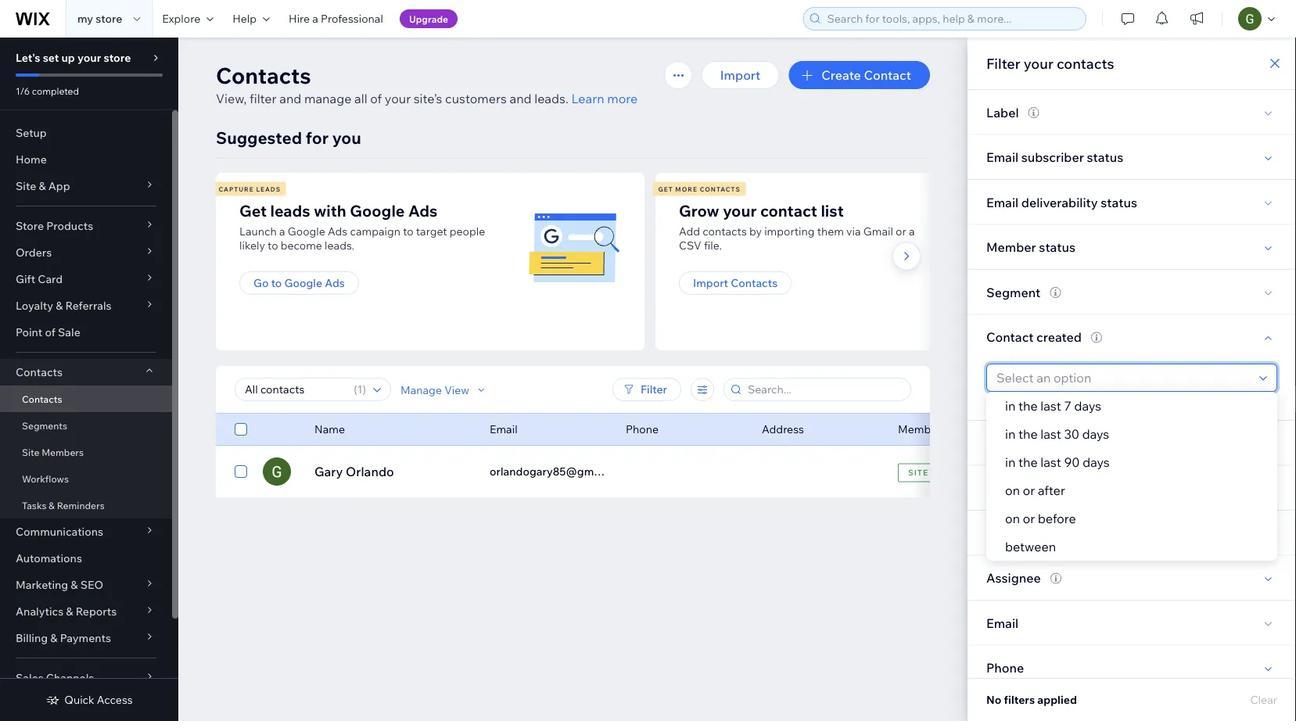 Task type: locate. For each thing, give the bounding box(es) containing it.
2 in from the top
[[1006, 426, 1016, 442]]

phone down the filter button
[[626, 423, 659, 436]]

& inside analytics & reports "dropdown button"
[[66, 605, 73, 619]]

0 vertical spatial site
[[16, 179, 36, 193]]

to down launch
[[268, 239, 278, 252]]

get more contacts
[[658, 185, 741, 193]]

1 vertical spatial ads
[[328, 225, 348, 238]]

1 vertical spatial of
[[45, 326, 55, 339]]

contact right 'create' on the right
[[864, 67, 912, 83]]

last
[[987, 435, 1012, 451]]

2 horizontal spatial of
[[1038, 480, 1050, 496]]

contacts view, filter and manage all of your site's customers and leads. learn more
[[216, 61, 638, 106]]

1 and from the left
[[280, 91, 302, 106]]

0 horizontal spatial of
[[45, 326, 55, 339]]

1 vertical spatial on
[[1006, 511, 1020, 527]]

days for in the last 7 days
[[1075, 398, 1102, 414]]

leads. inside "get leads with google ads launch a google ads campaign to target people likely to become leads."
[[325, 239, 355, 252]]

get
[[658, 185, 673, 193]]

1 horizontal spatial and
[[510, 91, 532, 106]]

0 vertical spatial member status
[[987, 239, 1076, 255]]

0 vertical spatial member
[[987, 239, 1037, 255]]

to
[[403, 225, 414, 238], [268, 239, 278, 252], [271, 276, 282, 290]]

and right filter
[[280, 91, 302, 106]]

3 in from the top
[[1006, 455, 1016, 470]]

& left app
[[39, 179, 46, 193]]

7
[[1065, 398, 1072, 414]]

filter
[[987, 54, 1021, 72], [641, 383, 667, 396]]

1 horizontal spatial phone
[[987, 660, 1025, 676]]

products
[[46, 219, 93, 233]]

launch
[[239, 225, 277, 238]]

0 vertical spatial the
[[1019, 398, 1038, 414]]

of left sale on the top left
[[45, 326, 55, 339]]

1 horizontal spatial filter
[[987, 54, 1021, 72]]

& for billing
[[50, 631, 58, 645]]

0 vertical spatial last
[[1041, 398, 1062, 414]]

None checkbox
[[235, 420, 247, 439], [235, 462, 247, 481], [235, 420, 247, 439], [235, 462, 247, 481]]

contacts
[[700, 185, 741, 193]]

my
[[77, 12, 93, 25]]

email down assignee
[[987, 615, 1019, 631]]

contacts up segments
[[22, 393, 62, 405]]

&
[[39, 179, 46, 193], [56, 299, 63, 313], [49, 500, 55, 511], [71, 578, 78, 592], [66, 605, 73, 619], [50, 631, 58, 645]]

& for marketing
[[71, 578, 78, 592]]

before
[[1038, 511, 1076, 527]]

0 horizontal spatial a
[[279, 225, 285, 238]]

1 horizontal spatial leads.
[[535, 91, 569, 106]]

1 vertical spatial leads.
[[325, 239, 355, 252]]

0 vertical spatial to
[[403, 225, 414, 238]]

on down number at the bottom right of page
[[1006, 511, 1020, 527]]

ads down with
[[328, 225, 348, 238]]

home link
[[0, 146, 172, 173]]

1 horizontal spatial contact
[[987, 329, 1034, 345]]

last left 7
[[1041, 398, 1062, 414]]

marketing
[[16, 578, 68, 592]]

a right 'gmail'
[[909, 225, 915, 238]]

1 vertical spatial contact
[[987, 329, 1034, 345]]

or right 'gmail'
[[896, 225, 907, 238]]

subscriber
[[1022, 149, 1084, 165]]

you
[[332, 127, 361, 148]]

1 vertical spatial contacts
[[703, 225, 747, 238]]

1 last from the top
[[1041, 398, 1062, 414]]

0 horizontal spatial contact
[[864, 67, 912, 83]]

home
[[16, 153, 47, 166]]

or left before
[[1023, 511, 1035, 527]]

segments link
[[0, 412, 172, 439]]

0 vertical spatial filter
[[987, 54, 1021, 72]]

& inside billing & payments dropdown button
[[50, 631, 58, 645]]

& for loyalty
[[56, 299, 63, 313]]

days for in the last 90 days
[[1083, 455, 1110, 470]]

number of purchases
[[987, 480, 1113, 496]]

0 vertical spatial contacts
[[1057, 54, 1115, 72]]

)
[[363, 383, 366, 396]]

days right 30
[[1083, 426, 1110, 442]]

upgrade
[[409, 13, 448, 25]]

2 vertical spatial site
[[908, 468, 929, 478]]

1 vertical spatial last
[[1041, 426, 1062, 442]]

a inside "grow your contact list add contacts by importing them via gmail or a csv file."
[[909, 225, 915, 238]]

your inside the sidebar element
[[77, 51, 101, 65]]

1 vertical spatial import
[[693, 276, 729, 290]]

0 vertical spatial on
[[1006, 483, 1020, 498]]

status right deliverability
[[1101, 194, 1138, 210]]

2 vertical spatial to
[[271, 276, 282, 290]]

on for on or after
[[1006, 483, 1020, 498]]

contacts inside popup button
[[16, 365, 63, 379]]

analytics & reports
[[16, 605, 117, 619]]

filter for filter your contacts
[[987, 54, 1021, 72]]

1 vertical spatial or
[[1023, 483, 1035, 498]]

2 vertical spatial google
[[284, 276, 322, 290]]

status left last
[[944, 423, 976, 436]]

& inside tasks & reminders link
[[49, 500, 55, 511]]

google down become on the left of the page
[[284, 276, 322, 290]]

2 the from the top
[[1019, 426, 1038, 442]]

filter inside button
[[641, 383, 667, 396]]

leads. left learn
[[535, 91, 569, 106]]

last left 30
[[1041, 426, 1062, 442]]

people
[[450, 225, 485, 238]]

contacts link
[[0, 386, 172, 412]]

days right 90
[[1083, 455, 1110, 470]]

leads. down with
[[325, 239, 355, 252]]

in the last 7 days
[[1006, 398, 1102, 414]]

2 vertical spatial of
[[1038, 480, 1050, 496]]

help button
[[223, 0, 279, 38]]

the up last activity
[[1019, 398, 1038, 414]]

likely
[[239, 239, 265, 252]]

up
[[61, 51, 75, 65]]

list box
[[987, 392, 1278, 561]]

site members link
[[0, 439, 172, 466]]

of inside the sidebar element
[[45, 326, 55, 339]]

list box containing in the last 7 days
[[987, 392, 1278, 561]]

days right 7
[[1075, 398, 1102, 414]]

2 vertical spatial days
[[1083, 455, 1110, 470]]

to inside button
[[271, 276, 282, 290]]

1 vertical spatial phone
[[987, 660, 1025, 676]]

seo
[[80, 578, 103, 592]]

1 vertical spatial site
[[22, 446, 40, 458]]

1 horizontal spatial of
[[370, 91, 382, 106]]

store right the "my"
[[96, 12, 122, 25]]

1 vertical spatial filter
[[641, 383, 667, 396]]

analytics
[[16, 605, 64, 619]]

1/6
[[16, 85, 30, 97]]

2 last from the top
[[1041, 426, 1062, 442]]

in
[[1006, 398, 1016, 414], [1006, 426, 1016, 442], [1006, 455, 1016, 470]]

3 the from the top
[[1019, 455, 1038, 470]]

in for in the last 30 days
[[1006, 426, 1016, 442]]

segment
[[987, 284, 1041, 300]]

2 vertical spatial in
[[1006, 455, 1016, 470]]

0 horizontal spatial and
[[280, 91, 302, 106]]

1 the from the top
[[1019, 398, 1038, 414]]

& inside loyalty & referrals 'dropdown button'
[[56, 299, 63, 313]]

of down in the last 90 days
[[1038, 480, 1050, 496]]

0 horizontal spatial member status
[[898, 423, 976, 436]]

site inside site & app popup button
[[16, 179, 36, 193]]

filter
[[250, 91, 277, 106]]

google up become on the left of the page
[[288, 225, 325, 238]]

0 horizontal spatial contacts
[[703, 225, 747, 238]]

1 horizontal spatial member status
[[987, 239, 1076, 255]]

2 vertical spatial last
[[1041, 455, 1062, 470]]

leads.
[[535, 91, 569, 106], [325, 239, 355, 252]]

or left after
[[1023, 483, 1035, 498]]

hire a professional
[[289, 12, 383, 25]]

to left target
[[403, 225, 414, 238]]

0 vertical spatial or
[[896, 225, 907, 238]]

store down my store
[[104, 51, 131, 65]]

list
[[214, 173, 1091, 351]]

tasks & reminders link
[[0, 492, 172, 519]]

1 vertical spatial member status
[[898, 423, 976, 436]]

0 horizontal spatial leads.
[[325, 239, 355, 252]]

ads down "get leads with google ads launch a google ads campaign to target people likely to become leads."
[[325, 276, 345, 290]]

last left 90
[[1041, 455, 1062, 470]]

a down leads
[[279, 225, 285, 238]]

app
[[48, 179, 70, 193]]

0 vertical spatial phone
[[626, 423, 659, 436]]

0 vertical spatial of
[[370, 91, 382, 106]]

1 in from the top
[[1006, 398, 1016, 414]]

Select an option field
[[992, 365, 1255, 391]]

& right tasks
[[49, 500, 55, 511]]

30
[[1065, 426, 1080, 442]]

to right go
[[271, 276, 282, 290]]

explore
[[162, 12, 200, 25]]

1 vertical spatial in
[[1006, 426, 1016, 442]]

ads up target
[[408, 201, 438, 220]]

email subscriber status
[[987, 149, 1124, 165]]

number
[[987, 480, 1035, 496]]

and
[[280, 91, 302, 106], [510, 91, 532, 106]]

contacts inside contacts view, filter and manage all of your site's customers and leads. learn more
[[216, 61, 311, 89]]

manage
[[304, 91, 352, 106]]

list
[[821, 201, 844, 220]]

contact down segment
[[987, 329, 1034, 345]]

set
[[43, 51, 59, 65]]

marketing & seo button
[[0, 572, 172, 599]]

quick access button
[[46, 693, 133, 707]]

member status up "site member"
[[898, 423, 976, 436]]

of right "all"
[[370, 91, 382, 106]]

2 horizontal spatial a
[[909, 225, 915, 238]]

0 vertical spatial days
[[1075, 398, 1102, 414]]

2 vertical spatial the
[[1019, 455, 1038, 470]]

import
[[721, 67, 761, 83], [693, 276, 729, 290]]

0 vertical spatial import
[[721, 67, 761, 83]]

of for point of sale
[[45, 326, 55, 339]]

& left reports in the bottom of the page
[[66, 605, 73, 619]]

and right customers
[[510, 91, 532, 106]]

total amount spent
[[987, 525, 1100, 541]]

1 vertical spatial the
[[1019, 426, 1038, 442]]

site & app
[[16, 179, 70, 193]]

in down last
[[1006, 455, 1016, 470]]

for
[[306, 127, 329, 148]]

gary orlando image
[[263, 458, 291, 486]]

0 vertical spatial contact
[[864, 67, 912, 83]]

0 vertical spatial leads.
[[535, 91, 569, 106]]

reports
[[76, 605, 117, 619]]

contacts up filter
[[216, 61, 311, 89]]

contacts
[[216, 61, 311, 89], [731, 276, 778, 290], [16, 365, 63, 379], [22, 393, 62, 405]]

automations link
[[0, 545, 172, 572]]

contact created
[[987, 329, 1082, 345]]

2 on from the top
[[1006, 511, 1020, 527]]

filter for filter
[[641, 383, 667, 396]]

member status
[[987, 239, 1076, 255], [898, 423, 976, 436]]

created
[[1037, 329, 1082, 345]]

2 vertical spatial ads
[[325, 276, 345, 290]]

& inside marketing & seo popup button
[[71, 578, 78, 592]]

leads. inside contacts view, filter and manage all of your site's customers and leads. learn more
[[535, 91, 569, 106]]

0 horizontal spatial phone
[[626, 423, 659, 436]]

0 horizontal spatial filter
[[641, 383, 667, 396]]

csv
[[679, 239, 702, 252]]

& right billing
[[50, 631, 58, 645]]

& inside site & app popup button
[[39, 179, 46, 193]]

1 vertical spatial store
[[104, 51, 131, 65]]

communications
[[16, 525, 103, 539]]

in up last
[[1006, 398, 1016, 414]]

a right hire
[[312, 12, 318, 25]]

ads
[[408, 201, 438, 220], [328, 225, 348, 238], [325, 276, 345, 290]]

in down in the last 7 days
[[1006, 426, 1016, 442]]

Search for tools, apps, help & more... field
[[823, 8, 1081, 30]]

member status up segment
[[987, 239, 1076, 255]]

90
[[1065, 455, 1080, 470]]

the down last activity
[[1019, 455, 1038, 470]]

& left seo
[[71, 578, 78, 592]]

let's
[[16, 51, 40, 65]]

google up the campaign
[[350, 201, 405, 220]]

the
[[1019, 398, 1038, 414], [1019, 426, 1038, 442], [1019, 455, 1038, 470]]

marketing & seo
[[16, 578, 103, 592]]

get leads with google ads launch a google ads campaign to target people likely to become leads.
[[239, 201, 485, 252]]

last for 7
[[1041, 398, 1062, 414]]

on or after
[[1006, 483, 1066, 498]]

contact inside button
[[864, 67, 912, 83]]

contacts down point of sale
[[16, 365, 63, 379]]

your inside "grow your contact list add contacts by importing them via gmail or a csv file."
[[723, 201, 757, 220]]

1 horizontal spatial contacts
[[1057, 54, 1115, 72]]

0 vertical spatial in
[[1006, 398, 1016, 414]]

deliverability
[[1022, 194, 1098, 210]]

1 vertical spatial days
[[1083, 426, 1110, 442]]

the right last
[[1019, 426, 1038, 442]]

phone up no
[[987, 660, 1025, 676]]

1 on from the top
[[1006, 483, 1020, 498]]

contacts down by
[[731, 276, 778, 290]]

days for in the last 30 days
[[1083, 426, 1110, 442]]

2 vertical spatial or
[[1023, 511, 1035, 527]]

3 last from the top
[[1041, 455, 1062, 470]]

status
[[1087, 149, 1124, 165], [1101, 194, 1138, 210], [1039, 239, 1076, 255], [944, 423, 976, 436]]

on left after
[[1006, 483, 1020, 498]]

& right loyalty in the top left of the page
[[56, 299, 63, 313]]

site inside site members link
[[22, 446, 40, 458]]



Task type: describe. For each thing, give the bounding box(es) containing it.
loyalty
[[16, 299, 53, 313]]

communications button
[[0, 519, 172, 545]]

& for tasks
[[49, 500, 55, 511]]

contact
[[761, 201, 818, 220]]

gary
[[315, 464, 343, 480]]

& for site
[[39, 179, 46, 193]]

loyalty & referrals button
[[0, 293, 172, 319]]

payments
[[60, 631, 111, 645]]

target
[[416, 225, 447, 238]]

quick
[[64, 693, 94, 707]]

Unsaved view field
[[240, 379, 349, 401]]

& for analytics
[[66, 605, 73, 619]]

completed
[[32, 85, 79, 97]]

more
[[676, 185, 698, 193]]

store products
[[16, 219, 93, 233]]

( 1 )
[[354, 383, 366, 396]]

1/6 completed
[[16, 85, 79, 97]]

grow
[[679, 201, 720, 220]]

sales channels
[[16, 671, 94, 685]]

view
[[445, 383, 470, 397]]

sidebar element
[[0, 38, 178, 721]]

store products button
[[0, 213, 172, 239]]

on or before
[[1006, 511, 1076, 527]]

reminders
[[57, 500, 105, 511]]

become
[[281, 239, 322, 252]]

my store
[[77, 12, 122, 25]]

(
[[354, 383, 357, 396]]

filter your contacts
[[987, 54, 1115, 72]]

no
[[987, 693, 1002, 707]]

google inside button
[[284, 276, 322, 290]]

1 horizontal spatial a
[[312, 12, 318, 25]]

leads
[[256, 185, 281, 193]]

upgrade button
[[400, 9, 458, 28]]

contacts inside "grow your contact list add contacts by importing them via gmail or a csv file."
[[703, 225, 747, 238]]

1 vertical spatial google
[[288, 225, 325, 238]]

or for on or before
[[1023, 511, 1035, 527]]

your inside contacts view, filter and manage all of your site's customers and leads. learn more
[[385, 91, 411, 106]]

Search... field
[[743, 379, 906, 401]]

with
[[314, 201, 346, 220]]

0 vertical spatial store
[[96, 12, 122, 25]]

quick access
[[64, 693, 133, 707]]

status down deliverability
[[1039, 239, 1076, 255]]

site & app button
[[0, 173, 172, 200]]

email deliverability status
[[987, 194, 1138, 210]]

segments
[[22, 420, 67, 432]]

store inside the sidebar element
[[104, 51, 131, 65]]

store
[[16, 219, 44, 233]]

import for import
[[721, 67, 761, 83]]

orders button
[[0, 239, 172, 266]]

channels
[[46, 671, 94, 685]]

sales
[[16, 671, 44, 685]]

or inside "grow your contact list add contacts by importing them via gmail or a csv file."
[[896, 225, 907, 238]]

members
[[42, 446, 84, 458]]

gift
[[16, 272, 35, 286]]

or for on or after
[[1023, 483, 1035, 498]]

0 vertical spatial ads
[[408, 201, 438, 220]]

email up 'orlandogary85@gmail.com'
[[490, 423, 518, 436]]

import button
[[702, 61, 780, 89]]

orders
[[16, 246, 52, 259]]

email left deliverability
[[987, 194, 1019, 210]]

get
[[239, 201, 267, 220]]

gmail
[[864, 225, 894, 238]]

site for site members
[[22, 446, 40, 458]]

activity
[[1015, 435, 1059, 451]]

grow your contact list add contacts by importing them via gmail or a csv file.
[[679, 201, 915, 252]]

billing & payments
[[16, 631, 111, 645]]

total
[[987, 525, 1016, 541]]

importing
[[765, 225, 815, 238]]

referrals
[[65, 299, 112, 313]]

contacts inside button
[[731, 276, 778, 290]]

in the last 30 days
[[1006, 426, 1110, 442]]

go to google ads
[[254, 276, 345, 290]]

gift card button
[[0, 266, 172, 293]]

1 vertical spatial member
[[898, 423, 942, 436]]

orlandogary85@gmail.com
[[490, 465, 631, 478]]

workflows link
[[0, 466, 172, 492]]

all
[[355, 91, 368, 106]]

last activity
[[987, 435, 1059, 451]]

the for in the last 7 days
[[1019, 398, 1038, 414]]

sale
[[58, 326, 80, 339]]

point of sale
[[16, 326, 80, 339]]

2 vertical spatial member
[[931, 468, 971, 478]]

leads
[[270, 201, 310, 220]]

gift card
[[16, 272, 63, 286]]

help
[[233, 12, 257, 25]]

on for on or before
[[1006, 511, 1020, 527]]

filters
[[1004, 693, 1035, 707]]

them
[[817, 225, 844, 238]]

customers
[[445, 91, 507, 106]]

site members
[[22, 446, 84, 458]]

of for number of purchases
[[1038, 480, 1050, 496]]

name
[[315, 423, 345, 436]]

create contact button
[[789, 61, 930, 89]]

1 vertical spatial to
[[268, 239, 278, 252]]

site member
[[908, 468, 971, 478]]

by
[[750, 225, 762, 238]]

more
[[607, 91, 638, 106]]

let's set up your store
[[16, 51, 131, 65]]

applied
[[1038, 693, 1077, 707]]

site for site member
[[908, 468, 929, 478]]

ads inside button
[[325, 276, 345, 290]]

access
[[97, 693, 133, 707]]

point of sale link
[[0, 319, 172, 346]]

2 and from the left
[[510, 91, 532, 106]]

a inside "get leads with google ads launch a google ads campaign to target people likely to become leads."
[[279, 225, 285, 238]]

last for 30
[[1041, 426, 1062, 442]]

in for in the last 90 days
[[1006, 455, 1016, 470]]

purchases
[[1053, 480, 1113, 496]]

create
[[822, 67, 861, 83]]

the for in the last 30 days
[[1019, 426, 1038, 442]]

last for 90
[[1041, 455, 1062, 470]]

campaign
[[350, 225, 401, 238]]

tasks & reminders
[[22, 500, 105, 511]]

contacts button
[[0, 359, 172, 386]]

the for in the last 90 days
[[1019, 455, 1038, 470]]

email down label at the top right
[[987, 149, 1019, 165]]

of inside contacts view, filter and manage all of your site's customers and leads. learn more
[[370, 91, 382, 106]]

import for import contacts
[[693, 276, 729, 290]]

suggested for you
[[216, 127, 361, 148]]

list containing get leads with google ads
[[214, 173, 1091, 351]]

status right subscriber
[[1087, 149, 1124, 165]]

gary orlando
[[315, 464, 394, 480]]

0 vertical spatial google
[[350, 201, 405, 220]]

file.
[[704, 239, 722, 252]]

import contacts button
[[679, 272, 792, 295]]

capture leads
[[219, 185, 281, 193]]

in for in the last 7 days
[[1006, 398, 1016, 414]]

label
[[987, 104, 1019, 120]]

sales channels button
[[0, 665, 172, 692]]

capture
[[219, 185, 254, 193]]

site for site & app
[[16, 179, 36, 193]]



Task type: vqa. For each thing, say whether or not it's contained in the screenshot.
the in to the left
no



